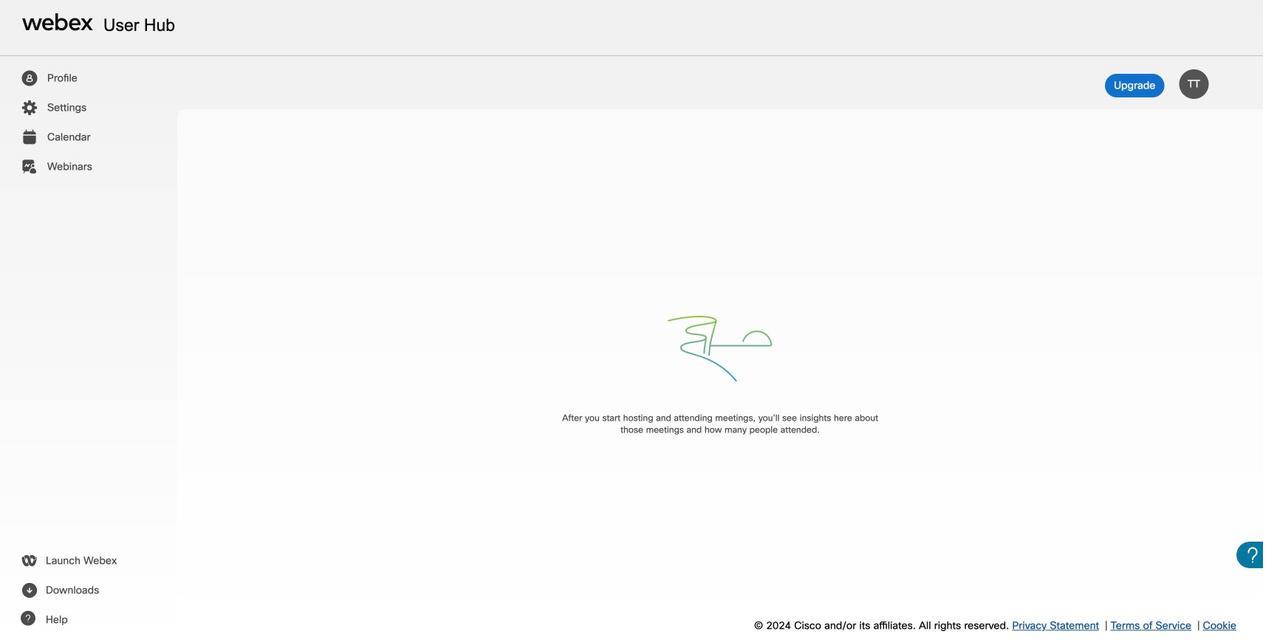 Task type: locate. For each thing, give the bounding box(es) containing it.
mds content download_filled image
[[20, 582, 38, 600]]

mds meetings_filled image
[[20, 129, 38, 146]]

mds webinar_filled image
[[20, 158, 38, 176]]

mds settings_filled image
[[20, 99, 38, 117]]

insights element
[[0, 109, 1264, 643]]

ng help active image
[[20, 612, 35, 627]]



Task type: describe. For each thing, give the bounding box(es) containing it.
cisco webex image
[[22, 13, 93, 31]]

mds webex helix filled image
[[20, 553, 38, 570]]

mds people circle_filled image
[[20, 69, 38, 87]]



Task type: vqa. For each thing, say whether or not it's contained in the screenshot.
mds message queing_bold "icon"
no



